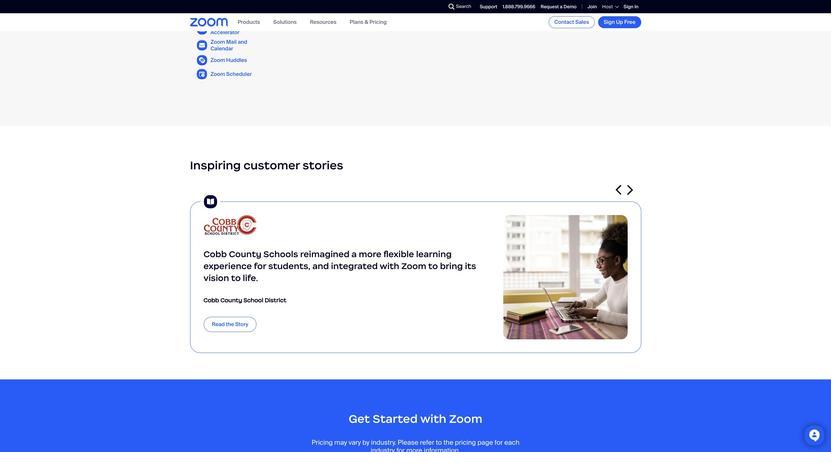 Task type: locate. For each thing, give the bounding box(es) containing it.
county inside cobb county schools reimagined a more flexible learning experience for students, and integrated with zoom to bring its vision to life.
[[229, 249, 262, 260]]

0 horizontal spatial with
[[380, 261, 400, 272]]

cobb up experience
[[204, 249, 227, 260]]

zoom for zoom revenue accelerator
[[211, 23, 225, 30]]

by
[[363, 439, 370, 448]]

zoom mail and calendar link
[[211, 39, 264, 52]]

1 horizontal spatial more
[[407, 447, 423, 453]]

zoom mail and calendar
[[211, 39, 247, 52]]

zoom right conversation intelligence icon
[[211, 23, 225, 30]]

1 horizontal spatial sign
[[624, 4, 634, 10]]

0 vertical spatial with
[[380, 261, 400, 272]]

scheduler
[[226, 71, 252, 78]]

host button
[[603, 4, 619, 10]]

support link
[[480, 4, 498, 10]]

zoom revenue accelerator link
[[211, 23, 264, 36]]

zoom up zoom logo
[[211, 11, 225, 18]]

zoom down accelerator at left
[[211, 39, 225, 46]]

industry
[[371, 447, 395, 453]]

more inside pricing may vary by industry. please refer to the pricing page for each industry for more information.
[[407, 447, 423, 453]]

0 horizontal spatial for
[[254, 261, 266, 272]]

0 vertical spatial more
[[359, 249, 382, 260]]

1 horizontal spatial and
[[313, 261, 329, 272]]

2 vertical spatial to
[[436, 439, 442, 448]]

1 vertical spatial county
[[221, 297, 242, 304]]

previous slide image
[[616, 185, 622, 195]]

sign inside sign up free link
[[604, 19, 615, 26]]

0 horizontal spatial the
[[226, 321, 234, 328]]

contact sales
[[555, 19, 589, 26]]

cobb down vision
[[204, 297, 219, 304]]

the inside pricing may vary by industry. please refer to the pricing page for each industry for more information.
[[444, 439, 454, 448]]

1 vertical spatial sign
[[604, 19, 615, 26]]

zoom scheduler
[[211, 71, 252, 78]]

1 vertical spatial the
[[444, 439, 454, 448]]

0 horizontal spatial pricing
[[312, 439, 333, 448]]

zoom down "flexible"
[[402, 261, 427, 272]]

join link
[[588, 4, 597, 10]]

and right "mail"
[[238, 39, 247, 46]]

zoom inside zoom mail and calendar
[[211, 39, 225, 46]]

1 horizontal spatial with
[[420, 412, 447, 427]]

sign
[[624, 4, 634, 10], [604, 19, 615, 26]]

to right refer
[[436, 439, 442, 448]]

1 vertical spatial more
[[407, 447, 423, 453]]

0 vertical spatial cobb
[[204, 249, 227, 260]]

read the story
[[212, 321, 248, 328]]

cobb inside cobb county schools reimagined a more flexible learning experience for students, and integrated with zoom to bring its vision to life.
[[204, 249, 227, 260]]

2 horizontal spatial for
[[495, 439, 503, 448]]

with down "flexible"
[[380, 261, 400, 272]]

0 horizontal spatial more
[[359, 249, 382, 260]]

for
[[254, 261, 266, 272], [495, 439, 503, 448], [397, 447, 405, 453]]

zoom down calendar
[[211, 57, 225, 64]]

more up integrated
[[359, 249, 382, 260]]

1 horizontal spatial a
[[560, 4, 563, 10]]

zoom inside 'zoom revenue accelerator'
[[211, 23, 225, 30]]

with up refer
[[420, 412, 447, 427]]

solutions
[[273, 19, 297, 26]]

county up experience
[[229, 249, 262, 260]]

1 vertical spatial a
[[352, 249, 357, 260]]

students,
[[268, 261, 311, 272]]

0 vertical spatial county
[[229, 249, 262, 260]]

support
[[480, 4, 498, 10]]

for up life.
[[254, 261, 266, 272]]

virtual working spaces image
[[197, 55, 207, 66]]

sign left up
[[604, 19, 615, 26]]

for right industry
[[397, 447, 405, 453]]

0 vertical spatial the
[[226, 321, 234, 328]]

get
[[349, 412, 370, 427]]

stories
[[303, 158, 344, 173]]

sales
[[576, 19, 589, 26]]

0 horizontal spatial a
[[352, 249, 357, 260]]

the right read
[[226, 321, 234, 328]]

experience
[[204, 261, 252, 272]]

the left pricing
[[444, 439, 454, 448]]

plans & pricing
[[350, 19, 387, 26]]

zoom up pricing
[[449, 412, 483, 427]]

with inside cobb county schools reimagined a more flexible learning experience for students, and integrated with zoom to bring its vision to life.
[[380, 261, 400, 272]]

1.888.799.9666
[[503, 4, 536, 10]]

0 vertical spatial pricing
[[370, 19, 387, 26]]

vary
[[349, 439, 361, 448]]

request a demo
[[541, 4, 577, 10]]

appointment scheduler image
[[197, 69, 207, 80]]

zoom huddles link
[[211, 57, 247, 64]]

cobb
[[204, 249, 227, 260], [204, 297, 219, 304]]

zoom for zoom scheduler
[[211, 71, 225, 78]]

pricing
[[455, 439, 476, 448]]

zoom whiteboard link
[[211, 11, 255, 18]]

0 horizontal spatial and
[[238, 39, 247, 46]]

1 cobb from the top
[[204, 249, 227, 260]]

read
[[212, 321, 225, 328]]

to
[[429, 261, 438, 272], [231, 273, 241, 284], [436, 439, 442, 448]]

search
[[456, 3, 471, 9]]

sign for sign up free
[[604, 19, 615, 26]]

pricing left may
[[312, 439, 333, 448]]

next slide image
[[627, 185, 633, 195]]

a left demo
[[560, 4, 563, 10]]

1 vertical spatial cobb
[[204, 297, 219, 304]]

more
[[359, 249, 382, 260], [407, 447, 423, 453]]

products
[[238, 19, 260, 26]]

email & scheduler image
[[197, 40, 207, 51]]

request
[[541, 4, 559, 10]]

sign left in
[[624, 4, 634, 10]]

conversation intelligence image
[[197, 24, 207, 35]]

0 vertical spatial and
[[238, 39, 247, 46]]

its
[[465, 261, 477, 272]]

the
[[226, 321, 234, 328], [444, 439, 454, 448]]

zoom right appointment scheduler icon at the left top
[[211, 71, 225, 78]]

2 cobb from the top
[[204, 297, 219, 304]]

cobb county school district
[[204, 297, 287, 304]]

to inside pricing may vary by industry. please refer to the pricing page for each industry for more information.
[[436, 439, 442, 448]]

please
[[398, 439, 419, 448]]

sign in
[[624, 4, 639, 10]]

integrated
[[331, 261, 378, 272]]

whiteboard
[[226, 11, 255, 18]]

1 horizontal spatial for
[[397, 447, 405, 453]]

None search field
[[424, 1, 450, 12]]

life.
[[243, 273, 258, 284]]

zoom
[[211, 11, 225, 18], [211, 23, 225, 30], [211, 39, 225, 46], [211, 57, 225, 64], [211, 71, 225, 78], [402, 261, 427, 272], [449, 412, 483, 427]]

a up integrated
[[352, 249, 357, 260]]

for left each
[[495, 439, 503, 448]]

pricing
[[370, 19, 387, 26], [312, 439, 333, 448]]

to down learning
[[429, 261, 438, 272]]

and down the reimagined
[[313, 261, 329, 272]]

pricing right &
[[370, 19, 387, 26]]

county left school
[[221, 297, 242, 304]]

a
[[560, 4, 563, 10], [352, 249, 357, 260]]

host
[[603, 4, 613, 10]]

with
[[380, 261, 400, 272], [420, 412, 447, 427]]

to down experience
[[231, 273, 241, 284]]

school
[[244, 297, 263, 304]]

1 horizontal spatial the
[[444, 439, 454, 448]]

zoom for zoom huddles
[[211, 57, 225, 64]]

women working from home office image
[[503, 215, 628, 340]]

contact
[[555, 19, 574, 26]]

0 horizontal spatial sign
[[604, 19, 615, 26]]

county
[[229, 249, 262, 260], [221, 297, 242, 304]]

1 vertical spatial pricing
[[312, 439, 333, 448]]

up
[[616, 19, 623, 26]]

each
[[505, 439, 520, 448]]

and
[[238, 39, 247, 46], [313, 261, 329, 272]]

1 vertical spatial and
[[313, 261, 329, 272]]

zoom scheduler link
[[211, 71, 252, 78]]

more left 'information.'
[[407, 447, 423, 453]]

and inside zoom mail and calendar
[[238, 39, 247, 46]]

0 vertical spatial sign
[[624, 4, 634, 10]]

zoom whiteboard
[[211, 11, 255, 18]]

revenue
[[226, 23, 248, 30]]



Task type: describe. For each thing, give the bounding box(es) containing it.
may
[[334, 439, 347, 448]]

page
[[478, 439, 493, 448]]

flexible
[[384, 249, 414, 260]]

0 vertical spatial to
[[429, 261, 438, 272]]

products button
[[238, 19, 260, 26]]

sign up free link
[[598, 16, 642, 28]]

1 horizontal spatial pricing
[[370, 19, 387, 26]]

free
[[625, 19, 636, 26]]

industry.
[[371, 439, 396, 448]]

accelerator
[[211, 29, 240, 36]]

in
[[635, 4, 639, 10]]

reimagined
[[300, 249, 350, 260]]

1.888.799.9666 link
[[503, 4, 536, 10]]

for inside cobb county schools reimagined a more flexible learning experience for students, and integrated with zoom to bring its vision to life.
[[254, 261, 266, 272]]

mail
[[226, 39, 237, 46]]

county for schools
[[229, 249, 262, 260]]

0 vertical spatial a
[[560, 4, 563, 10]]

and inside cobb county schools reimagined a more flexible learning experience for students, and integrated with zoom to bring its vision to life.
[[313, 261, 329, 272]]

calendar
[[211, 45, 233, 52]]

resources
[[310, 19, 337, 26]]

resources button
[[310, 19, 337, 26]]

sign in link
[[624, 4, 639, 10]]

learning
[[416, 249, 452, 260]]

zoom huddles
[[211, 57, 247, 64]]

inspiring customer stories
[[190, 158, 344, 173]]

inspiring
[[190, 158, 241, 173]]

solutions button
[[273, 19, 297, 26]]

join
[[588, 4, 597, 10]]

information.
[[424, 447, 461, 453]]

testimonial icon story image
[[200, 192, 220, 212]]

1 vertical spatial with
[[420, 412, 447, 427]]

refer
[[420, 439, 435, 448]]

zoom inside cobb county schools reimagined a more flexible learning experience for students, and integrated with zoom to bring its vision to life.
[[402, 261, 427, 272]]

sign for sign in
[[624, 4, 634, 10]]

get started with zoom
[[349, 412, 483, 427]]

plans & pricing link
[[350, 19, 387, 26]]

the inside testimonialcarouselitemblockproxy-2 element
[[226, 321, 234, 328]]

zoom for zoom mail and calendar
[[211, 39, 225, 46]]

search image
[[449, 4, 455, 10]]

online whiteboard image
[[197, 9, 207, 20]]

more inside cobb county schools reimagined a more flexible learning experience for students, and integrated with zoom to bring its vision to life.
[[359, 249, 382, 260]]

zoom for zoom whiteboard
[[211, 11, 225, 18]]

vision
[[204, 273, 229, 284]]

cobb for cobb county school district
[[204, 297, 219, 304]]

testimonialcarouselitemblockproxy-2 element
[[190, 192, 642, 354]]

sign up free
[[604, 19, 636, 26]]

zoom logo image
[[190, 18, 228, 26]]

county for school
[[221, 297, 242, 304]]

pricing inside pricing may vary by industry. please refer to the pricing page for each industry for more information.
[[312, 439, 333, 448]]

pricing may vary by industry. please refer to the pricing page for each industry for more information.
[[312, 439, 520, 453]]

read the story link
[[204, 317, 257, 333]]

zoom revenue accelerator
[[211, 23, 248, 36]]

customer
[[244, 158, 300, 173]]

huddles
[[226, 57, 247, 64]]

story
[[235, 321, 248, 328]]

contact sales link
[[549, 16, 595, 28]]

request a demo link
[[541, 4, 577, 10]]

plans
[[350, 19, 364, 26]]

bring
[[440, 261, 463, 272]]

demo
[[564, 4, 577, 10]]

district
[[265, 297, 287, 304]]

1 vertical spatial to
[[231, 273, 241, 284]]

started
[[373, 412, 418, 427]]

search image
[[449, 4, 455, 10]]

cobb county schools image
[[204, 215, 265, 235]]

a inside cobb county schools reimagined a more flexible learning experience for students, and integrated with zoom to bring its vision to life.
[[352, 249, 357, 260]]

&
[[365, 19, 368, 26]]

schools
[[264, 249, 298, 260]]

cobb county schools reimagined a more flexible learning experience for students, and integrated with zoom to bring its vision to life.
[[204, 249, 477, 284]]

cobb for cobb county schools reimagined a more flexible learning experience for students, and integrated with zoom to bring its vision to life.
[[204, 249, 227, 260]]



Task type: vqa. For each thing, say whether or not it's contained in the screenshot.
Safer Internet Day image related to Day
no



